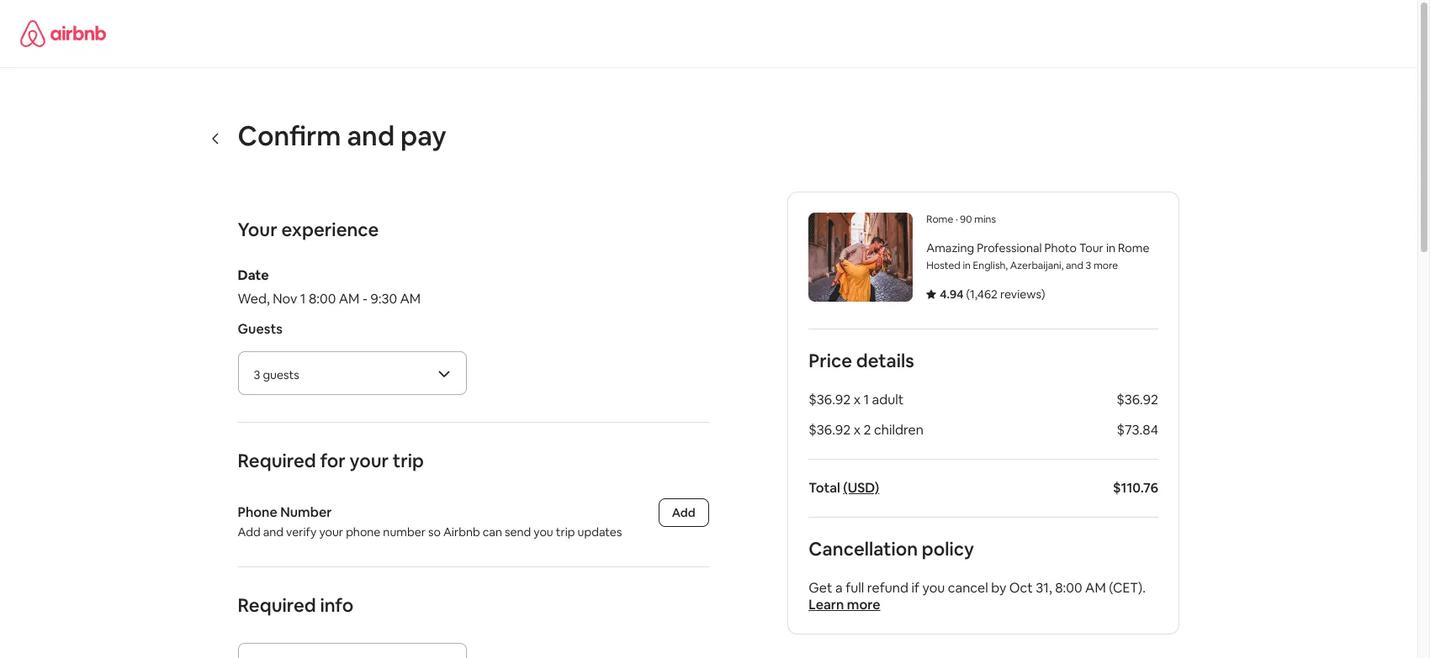 Task type: locate. For each thing, give the bounding box(es) containing it.
3 guests button
[[239, 353, 466, 395]]

1 horizontal spatial 8:00
[[1055, 580, 1082, 597]]

add
[[672, 506, 695, 521], [238, 525, 261, 540]]

4.94
[[940, 287, 963, 302]]

x for 1
[[853, 391, 860, 409]]

am right 9:30
[[400, 290, 421, 308]]

get
[[808, 580, 832, 597]]

3 left guests
[[254, 368, 260, 383]]

you right "if"
[[922, 580, 945, 597]]

photo
[[1044, 241, 1076, 256]]

rome left · on the right
[[926, 213, 953, 226]]

1 vertical spatial more
[[847, 597, 880, 614]]

your right for at the bottom
[[350, 449, 389, 473]]

0 horizontal spatial rome
[[926, 213, 953, 226]]

you right send
[[534, 525, 553, 540]]

$36.92 for $36.92 x 2 children
[[808, 422, 850, 439]]

2 vertical spatial and
[[263, 525, 284, 540]]

0 vertical spatial more
[[1093, 259, 1118, 273]]

8:00 right 31,
[[1055, 580, 1082, 597]]

number
[[280, 504, 332, 522]]

90
[[960, 213, 972, 226]]

price details
[[808, 349, 914, 373]]

in
[[1106, 241, 1115, 256], [963, 259, 971, 273]]

more down the tour
[[1093, 259, 1118, 273]]

date wed, nov 1 8:00 am - 9:30 am
[[238, 267, 421, 308]]

0 horizontal spatial 8:00
[[309, 290, 336, 308]]

number
[[383, 525, 426, 540]]

0 horizontal spatial add
[[238, 525, 261, 540]]

if
[[911, 580, 919, 597]]

oct
[[1009, 580, 1033, 597]]

3
[[1085, 259, 1091, 273], [254, 368, 260, 383]]

wed,
[[238, 290, 270, 308]]

and down phone
[[263, 525, 284, 540]]

2 required from the top
[[238, 594, 316, 618]]

more right a
[[847, 597, 880, 614]]

nov
[[273, 290, 297, 308]]

phone
[[346, 525, 381, 540]]

1 horizontal spatial rome
[[1118, 241, 1149, 256]]

1 x from the top
[[853, 391, 860, 409]]

1 horizontal spatial 3
[[1085, 259, 1091, 273]]

more
[[1093, 259, 1118, 273], [847, 597, 880, 614]]

$36.92 up $73.84
[[1116, 391, 1158, 409]]

learn more link
[[808, 597, 880, 614]]

trip left updates
[[556, 525, 575, 540]]

2 x from the top
[[853, 422, 860, 439]]

verify
[[286, 525, 317, 540]]

policy
[[922, 538, 974, 561]]

rome · 90 mins
[[926, 213, 996, 226]]

0 vertical spatial required
[[238, 449, 316, 473]]

1 left adult
[[863, 391, 869, 409]]

more inside amazing professional photo tour in rome hosted in english, azerbaijani, and 3 more
[[1093, 259, 1118, 273]]

x left adult
[[853, 391, 860, 409]]

3 inside amazing professional photo tour in rome hosted in english, azerbaijani, and 3 more
[[1085, 259, 1091, 273]]

0 horizontal spatial more
[[847, 597, 880, 614]]

$36.92
[[808, 391, 850, 409], [1116, 391, 1158, 409], [808, 422, 850, 439]]

reviews
[[1000, 287, 1041, 302]]

and down photo
[[1066, 259, 1083, 273]]

1 horizontal spatial trip
[[556, 525, 575, 540]]

rome right the tour
[[1118, 241, 1149, 256]]

trip
[[393, 449, 424, 473], [556, 525, 575, 540]]

cancel
[[948, 580, 988, 597]]

x left 2
[[853, 422, 860, 439]]

1 vertical spatial and
[[1066, 259, 1083, 273]]

0 horizontal spatial you
[[534, 525, 553, 540]]

$36.92 for $36.92
[[1116, 391, 1158, 409]]

your
[[350, 449, 389, 473], [319, 525, 343, 540]]

$73.84
[[1116, 422, 1158, 439]]

required left info
[[238, 594, 316, 618]]

1 vertical spatial x
[[853, 422, 860, 439]]

(usd)
[[843, 480, 879, 497]]

3 down the tour
[[1085, 259, 1091, 273]]

$36.92 for $36.92 x 1 adult
[[808, 391, 850, 409]]

for
[[320, 449, 346, 473]]

0 horizontal spatial 1
[[300, 290, 306, 308]]

0 vertical spatial 3
[[1085, 259, 1091, 273]]

hosted
[[926, 259, 960, 273]]

professional
[[977, 241, 1042, 256]]

1 vertical spatial add
[[238, 525, 261, 540]]

1 horizontal spatial 1
[[863, 391, 869, 409]]

0 horizontal spatial and
[[263, 525, 284, 540]]

in right the tour
[[1106, 241, 1115, 256]]

$36.92 left 2
[[808, 422, 850, 439]]

8:00
[[309, 290, 336, 308], [1055, 580, 1082, 597]]

1 horizontal spatial add
[[672, 506, 695, 521]]

back image
[[209, 132, 223, 145]]

get a full refund if you cancel by oct 31, 8:00 am (cet). learn more
[[808, 580, 1146, 614]]

cancellation policy
[[808, 538, 974, 561]]

2 horizontal spatial am
[[1085, 580, 1106, 597]]

1,462
[[970, 287, 997, 302]]

1 vertical spatial your
[[319, 525, 343, 540]]

am left '(cet).'
[[1085, 580, 1106, 597]]

2
[[863, 422, 871, 439]]

1 horizontal spatial am
[[400, 290, 421, 308]]

required
[[238, 449, 316, 473], [238, 594, 316, 618]]

by
[[991, 580, 1006, 597]]

4.94 ( 1,462 reviews )
[[940, 287, 1045, 302]]

1
[[300, 290, 306, 308], [863, 391, 869, 409]]

rome
[[926, 213, 953, 226], [1118, 241, 1149, 256]]

1 horizontal spatial more
[[1093, 259, 1118, 273]]

amazing
[[926, 241, 974, 256]]

$110.76
[[1113, 480, 1158, 497]]

0 horizontal spatial your
[[319, 525, 343, 540]]

trip up "phone number add and verify your phone number so airbnb can send you trip updates"
[[393, 449, 424, 473]]

0 horizontal spatial am
[[339, 290, 360, 308]]

1 vertical spatial trip
[[556, 525, 575, 540]]

1 right nov
[[300, 290, 306, 308]]

your right the verify
[[319, 525, 343, 540]]

0 vertical spatial add
[[672, 506, 695, 521]]

2 horizontal spatial and
[[1066, 259, 1083, 273]]

am left -
[[339, 290, 360, 308]]

and
[[347, 119, 395, 153], [1066, 259, 1083, 273], [263, 525, 284, 540]]

1 vertical spatial rome
[[1118, 241, 1149, 256]]

1 horizontal spatial your
[[350, 449, 389, 473]]

$36.92 down price
[[808, 391, 850, 409]]

1 required from the top
[[238, 449, 316, 473]]

learn
[[808, 597, 844, 614]]

0 vertical spatial trip
[[393, 449, 424, 473]]

more inside get a full refund if you cancel by oct 31, 8:00 am (cet). learn more
[[847, 597, 880, 614]]

0 vertical spatial 8:00
[[309, 290, 336, 308]]

confirm
[[238, 119, 341, 153]]

8:00 right nov
[[309, 290, 336, 308]]

1 horizontal spatial you
[[922, 580, 945, 597]]

your inside "phone number add and verify your phone number so airbnb can send you trip updates"
[[319, 525, 343, 540]]

3 inside 3 guests dropdown button
[[254, 368, 260, 383]]

0 horizontal spatial in
[[963, 259, 971, 273]]

1 vertical spatial 8:00
[[1055, 580, 1082, 597]]

1 horizontal spatial in
[[1106, 241, 1115, 256]]

in right hosted
[[963, 259, 971, 273]]

required for your trip
[[238, 449, 424, 473]]

0 vertical spatial your
[[350, 449, 389, 473]]

0 horizontal spatial 3
[[254, 368, 260, 383]]

x
[[853, 391, 860, 409], [853, 422, 860, 439]]

1 horizontal spatial and
[[347, 119, 395, 153]]

9:30
[[371, 290, 397, 308]]

1 vertical spatial required
[[238, 594, 316, 618]]

1 vertical spatial you
[[922, 580, 945, 597]]

tour
[[1079, 241, 1103, 256]]

you
[[534, 525, 553, 540], [922, 580, 945, 597]]

0 vertical spatial and
[[347, 119, 395, 153]]

x for 2
[[853, 422, 860, 439]]

required up phone
[[238, 449, 316, 473]]

0 vertical spatial x
[[853, 391, 860, 409]]

am
[[339, 290, 360, 308], [400, 290, 421, 308], [1085, 580, 1106, 597]]

0 vertical spatial 1
[[300, 290, 306, 308]]

3 guests
[[254, 368, 299, 383]]

0 vertical spatial in
[[1106, 241, 1115, 256]]

0 vertical spatial you
[[534, 525, 553, 540]]

and left the pay
[[347, 119, 395, 153]]

1 vertical spatial 1
[[863, 391, 869, 409]]

1 vertical spatial 3
[[254, 368, 260, 383]]



Task type: describe. For each thing, give the bounding box(es) containing it.
0 vertical spatial rome
[[926, 213, 953, 226]]

(
[[966, 287, 970, 302]]

airbnb
[[443, 525, 480, 540]]

english,
[[973, 259, 1008, 273]]

pay
[[400, 119, 447, 153]]

cancellation
[[808, 538, 918, 561]]

required for required info
[[238, 594, 316, 618]]

your experience
[[238, 218, 379, 241]]

(usd) button
[[843, 480, 879, 497]]

phone number add and verify your phone number so airbnb can send you trip updates
[[238, 504, 622, 540]]

add button
[[659, 499, 709, 528]]

(cet).
[[1109, 580, 1146, 597]]

price
[[808, 349, 852, 373]]

required for required for your trip
[[238, 449, 316, 473]]

you inside "phone number add and verify your phone number so airbnb can send you trip updates"
[[534, 525, 553, 540]]

$36.92 x 2 children
[[808, 422, 923, 439]]

and inside "phone number add and verify your phone number so airbnb can send you trip updates"
[[263, 525, 284, 540]]

guests
[[263, 368, 299, 383]]

8:00 inside date wed, nov 1 8:00 am - 9:30 am
[[309, 290, 336, 308]]

so
[[428, 525, 441, 540]]

8:00 inside get a full refund if you cancel by oct 31, 8:00 am (cet). learn more
[[1055, 580, 1082, 597]]

can
[[483, 525, 502, 540]]

your
[[238, 218, 277, 241]]

·
[[955, 213, 958, 226]]

$36.92 x 1 adult
[[808, 391, 903, 409]]

required info
[[238, 594, 354, 618]]

full
[[845, 580, 864, 597]]

amazing professional photo tour in rome hosted in english, azerbaijani, and 3 more
[[926, 241, 1149, 273]]

add inside "phone number add and verify your phone number so airbnb can send you trip updates"
[[238, 525, 261, 540]]

updates
[[578, 525, 622, 540]]

info
[[320, 594, 354, 618]]

1 inside date wed, nov 1 8:00 am - 9:30 am
[[300, 290, 306, 308]]

0 horizontal spatial trip
[[393, 449, 424, 473]]

trip inside "phone number add and verify your phone number so airbnb can send you trip updates"
[[556, 525, 575, 540]]

-
[[363, 290, 368, 308]]

experience
[[281, 218, 379, 241]]

phone
[[238, 504, 277, 522]]

add inside button
[[672, 506, 695, 521]]

adult
[[872, 391, 903, 409]]

)
[[1041, 287, 1045, 302]]

send
[[505, 525, 531, 540]]

refund
[[867, 580, 908, 597]]

rome inside amazing professional photo tour in rome hosted in english, azerbaijani, and 3 more
[[1118, 241, 1149, 256]]

azerbaijani,
[[1010, 259, 1063, 273]]

date
[[238, 267, 269, 284]]

confirm and pay
[[238, 119, 447, 153]]

details
[[856, 349, 914, 373]]

guests
[[238, 321, 283, 338]]

a
[[835, 580, 842, 597]]

total (usd)
[[808, 480, 879, 497]]

and inside amazing professional photo tour in rome hosted in english, azerbaijani, and 3 more
[[1066, 259, 1083, 273]]

mins
[[974, 213, 996, 226]]

am inside get a full refund if you cancel by oct 31, 8:00 am (cet). learn more
[[1085, 580, 1106, 597]]

children
[[874, 422, 923, 439]]

total
[[808, 480, 840, 497]]

1 vertical spatial in
[[963, 259, 971, 273]]

you inside get a full refund if you cancel by oct 31, 8:00 am (cet). learn more
[[922, 580, 945, 597]]

31,
[[1036, 580, 1052, 597]]



Task type: vqa. For each thing, say whether or not it's contained in the screenshot.
"Terms" at the right bottom of page
no



